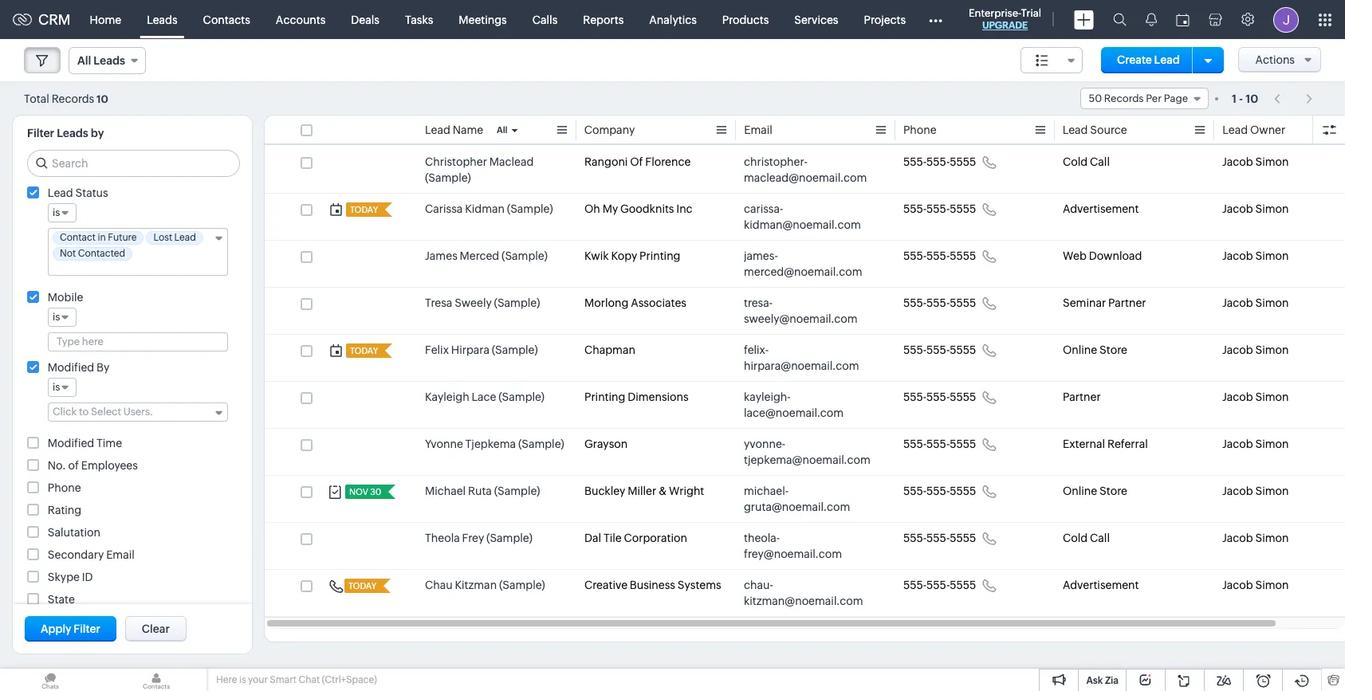 Task type: locate. For each thing, give the bounding box(es) containing it.
Type here text field
[[49, 333, 227, 351]]

carissa-
[[744, 203, 783, 215]]

(sample) for michael ruta (sample)
[[494, 485, 540, 498]]

4 jacob from the top
[[1222, 297, 1253, 309]]

4 jacob simon from the top
[[1222, 297, 1289, 309]]

theola- frey@noemail.com
[[744, 532, 842, 561]]

1 555-555-5555 from the top
[[903, 155, 976, 168]]

cold for theola- frey@noemail.com
[[1063, 532, 1088, 545]]

(sample) right kidman
[[507, 203, 553, 215]]

all up total records 10
[[77, 54, 91, 67]]

1 vertical spatial online store
[[1063, 485, 1127, 498]]

2 simon from the top
[[1255, 203, 1289, 215]]

1 is field from the top
[[48, 203, 77, 222]]

systems
[[678, 579, 721, 592]]

None field
[[1021, 47, 1083, 73], [48, 228, 228, 276], [48, 228, 228, 276]]

printing
[[640, 250, 681, 262], [584, 391, 625, 403]]

(sample) right the tjepkema
[[518, 438, 564, 450]]

0 horizontal spatial all
[[77, 54, 91, 67]]

3 5555 from the top
[[950, 250, 976, 262]]

(sample) for christopher maclead (sample)
[[425, 171, 471, 184]]

50 Records Per Page field
[[1080, 88, 1209, 109]]

lace
[[472, 391, 496, 403]]

3 555-555-5555 from the top
[[903, 250, 976, 262]]

6 5555 from the top
[[950, 391, 976, 403]]

store down the external referral
[[1100, 485, 1127, 498]]

7 jacob from the top
[[1222, 438, 1253, 450]]

tresa- sweely@noemail.com
[[744, 297, 858, 325]]

(sample) inside christopher maclead (sample)
[[425, 171, 471, 184]]

smart
[[270, 675, 297, 686]]

chats image
[[0, 669, 100, 691]]

555-555-5555 for christopher- maclead@noemail.com
[[903, 155, 976, 168]]

0 vertical spatial leads
[[147, 13, 177, 26]]

total
[[24, 92, 49, 105]]

online store
[[1063, 344, 1127, 356], [1063, 485, 1127, 498]]

2 online store from the top
[[1063, 485, 1127, 498]]

1 vertical spatial online
[[1063, 485, 1097, 498]]

cold call for theola- frey@noemail.com
[[1063, 532, 1110, 545]]

create lead button
[[1101, 47, 1196, 73]]

10 inside total records 10
[[97, 93, 108, 105]]

5 jacob simon from the top
[[1222, 344, 1289, 356]]

all inside all leads field
[[77, 54, 91, 67]]

dal tile corporation
[[584, 532, 687, 545]]

is for modified by
[[53, 381, 60, 393]]

6 jacob simon from the top
[[1222, 391, 1289, 403]]

apply filter
[[41, 623, 100, 635]]

8 jacob from the top
[[1222, 485, 1253, 498]]

felix-
[[744, 344, 769, 356]]

0 vertical spatial advertisement
[[1063, 203, 1139, 215]]

theola frey (sample)
[[425, 532, 533, 545]]

6 jacob from the top
[[1222, 391, 1253, 403]]

(sample) right "merced"
[[502, 250, 548, 262]]

is up click
[[53, 381, 60, 393]]

here is your smart chat (ctrl+space)
[[216, 675, 377, 686]]

lead down 1
[[1222, 124, 1248, 136]]

records for total
[[52, 92, 94, 105]]

calls link
[[520, 0, 570, 39]]

1 vertical spatial store
[[1100, 485, 1127, 498]]

today
[[350, 205, 378, 214], [350, 346, 378, 356], [348, 581, 376, 591]]

michael- gruta@noemail.com link
[[744, 483, 871, 515]]

(sample) for chau kitzman (sample)
[[499, 579, 545, 592]]

id
[[82, 571, 93, 584]]

1 horizontal spatial phone
[[903, 124, 937, 136]]

printing dimensions
[[584, 391, 689, 403]]

filter right the apply
[[74, 623, 100, 635]]

reports
[[583, 13, 624, 26]]

is for mobile
[[53, 311, 60, 323]]

2 5555 from the top
[[950, 203, 976, 215]]

kwik
[[584, 250, 609, 262]]

morlong
[[584, 297, 629, 309]]

is for lead status
[[53, 207, 60, 218]]

2 store from the top
[[1100, 485, 1127, 498]]

1 vertical spatial today
[[350, 346, 378, 356]]

is field for modified by
[[48, 378, 77, 397]]

2 cold call from the top
[[1063, 532, 1110, 545]]

buckley
[[584, 485, 625, 498]]

modified left by
[[48, 361, 94, 374]]

1 horizontal spatial partner
[[1108, 297, 1146, 309]]

3 jacob from the top
[[1222, 250, 1253, 262]]

4 555-555-5555 from the top
[[903, 297, 976, 309]]

kidman@noemail.com
[[744, 218, 861, 231]]

simon for kayleigh- lace@noemail.com
[[1255, 391, 1289, 403]]

8 jacob simon from the top
[[1222, 485, 1289, 498]]

1 jacob simon from the top
[[1222, 155, 1289, 168]]

10 5555 from the top
[[950, 579, 976, 592]]

none field the size
[[1021, 47, 1083, 73]]

printing up grayson
[[584, 391, 625, 403]]

3 simon from the top
[[1255, 250, 1289, 262]]

5 jacob from the top
[[1222, 344, 1253, 356]]

(sample) right lace
[[499, 391, 545, 403]]

online store down the external referral
[[1063, 485, 1127, 498]]

5 simon from the top
[[1255, 344, 1289, 356]]

1 vertical spatial cold call
[[1063, 532, 1110, 545]]

lead left name
[[425, 124, 450, 136]]

2 online from the top
[[1063, 485, 1097, 498]]

0 horizontal spatial leads
[[57, 127, 88, 140]]

(sample) for yvonne tjepkema (sample)
[[518, 438, 564, 450]]

10 jacob simon from the top
[[1222, 579, 1289, 592]]

0 vertical spatial online store
[[1063, 344, 1127, 356]]

0 horizontal spatial filter
[[27, 127, 54, 140]]

felix hirpara (sample)
[[425, 344, 538, 356]]

chau- kitzman@noemail.com link
[[744, 577, 871, 609]]

is down mobile
[[53, 311, 60, 323]]

1 store from the top
[[1100, 344, 1127, 356]]

5555 for tresa- sweely@noemail.com
[[950, 297, 976, 309]]

kidman
[[465, 203, 505, 215]]

1 call from the top
[[1090, 155, 1110, 168]]

kayleigh lace (sample)
[[425, 391, 545, 403]]

1 vertical spatial is field
[[48, 308, 77, 327]]

2 is field from the top
[[48, 308, 77, 327]]

jacob for carissa- kidman@noemail.com
[[1222, 203, 1253, 215]]

1 cold from the top
[[1063, 155, 1088, 168]]

filter down "total"
[[27, 127, 54, 140]]

accounts link
[[263, 0, 338, 39]]

8 5555 from the top
[[950, 485, 976, 498]]

2 vertical spatial today
[[348, 581, 376, 591]]

5 5555 from the top
[[950, 344, 976, 356]]

james-
[[744, 250, 778, 262]]

referral
[[1107, 438, 1148, 450]]

jacob for christopher- maclead@noemail.com
[[1222, 155, 1253, 168]]

jacob for felix- hirpara@noemail.com
[[1222, 344, 1253, 356]]

profile element
[[1264, 0, 1308, 39]]

0 vertical spatial today
[[350, 205, 378, 214]]

lead
[[1154, 53, 1180, 66], [425, 124, 450, 136], [1063, 124, 1088, 136], [1222, 124, 1248, 136], [48, 187, 73, 199]]

2 cold from the top
[[1063, 532, 1088, 545]]

records right 50
[[1104, 92, 1144, 104]]

2 modified from the top
[[48, 437, 94, 450]]

1 vertical spatial printing
[[584, 391, 625, 403]]

sweely@noemail.com
[[744, 313, 858, 325]]

1 simon from the top
[[1255, 155, 1289, 168]]

navigation
[[1266, 87, 1321, 110]]

1 horizontal spatial filter
[[74, 623, 100, 635]]

1 online store from the top
[[1063, 344, 1127, 356]]

chau- kitzman@noemail.com
[[744, 579, 863, 608]]

row group
[[265, 147, 1345, 617]]

1 horizontal spatial printing
[[640, 250, 681, 262]]

1 vertical spatial advertisement
[[1063, 579, 1139, 592]]

1 vertical spatial partner
[[1063, 391, 1101, 403]]

today for felix hirpara (sample)
[[350, 346, 378, 356]]

1 modified from the top
[[48, 361, 94, 374]]

enterprise-trial upgrade
[[969, 7, 1041, 31]]

7 555-555-5555 from the top
[[903, 438, 976, 450]]

5555 for christopher- maclead@noemail.com
[[950, 155, 976, 168]]

is field for mobile
[[48, 308, 77, 327]]

2 call from the top
[[1090, 532, 1110, 545]]

is field up click
[[48, 378, 77, 397]]

10 for total records 10
[[97, 93, 108, 105]]

creative
[[584, 579, 628, 592]]

lead left source
[[1063, 124, 1088, 136]]

modified time
[[48, 437, 122, 450]]

create menu image
[[1074, 10, 1094, 29]]

partner right seminar at right top
[[1108, 297, 1146, 309]]

7 5555 from the top
[[950, 438, 976, 450]]

1 vertical spatial all
[[497, 125, 508, 135]]

yvonne-
[[744, 438, 786, 450]]

kitzman@noemail.com
[[744, 595, 863, 608]]

8 555-555-5555 from the top
[[903, 485, 976, 498]]

0 vertical spatial is field
[[48, 203, 77, 222]]

actions
[[1255, 53, 1295, 66]]

(sample) right 'sweely'
[[494, 297, 540, 309]]

1 vertical spatial call
[[1090, 532, 1110, 545]]

8 simon from the top
[[1255, 485, 1289, 498]]

tjepkema
[[465, 438, 516, 450]]

by
[[91, 127, 104, 140]]

lead inside button
[[1154, 53, 1180, 66]]

partner up external
[[1063, 391, 1101, 403]]

0 vertical spatial printing
[[640, 250, 681, 262]]

(sample) for james merced (sample)
[[502, 250, 548, 262]]

9 jacob from the top
[[1222, 532, 1253, 545]]

call for theola- frey@noemail.com
[[1090, 532, 1110, 545]]

chau
[[425, 579, 453, 592]]

1 horizontal spatial all
[[497, 125, 508, 135]]

9 jacob simon from the top
[[1222, 532, 1289, 545]]

(sample) for theola frey (sample)
[[486, 532, 533, 545]]

records
[[52, 92, 94, 105], [1104, 92, 1144, 104]]

leads down "home" link at the left top
[[94, 54, 125, 67]]

today link
[[346, 203, 380, 217], [346, 344, 380, 358], [344, 579, 378, 593]]

cold call
[[1063, 155, 1110, 168], [1063, 532, 1110, 545]]

2 vertical spatial today link
[[344, 579, 378, 593]]

6 555-555-5555 from the top
[[903, 391, 976, 403]]

kitzman
[[455, 579, 497, 592]]

6 simon from the top
[[1255, 391, 1289, 403]]

jacob simon for carissa- kidman@noemail.com
[[1222, 203, 1289, 215]]

1 vertical spatial filter
[[74, 623, 100, 635]]

5555 for michael- gruta@noemail.com
[[950, 485, 976, 498]]

click
[[53, 406, 77, 418]]

printing right kopy
[[640, 250, 681, 262]]

1 cold call from the top
[[1063, 155, 1110, 168]]

leads for all leads
[[94, 54, 125, 67]]

1 vertical spatial cold
[[1063, 532, 1088, 545]]

online down seminar at right top
[[1063, 344, 1097, 356]]

(sample) right ruta
[[494, 485, 540, 498]]

(sample) inside "link"
[[499, 579, 545, 592]]

1 advertisement from the top
[[1063, 203, 1139, 215]]

9 5555 from the top
[[950, 532, 976, 545]]

michael ruta (sample) link
[[425, 483, 540, 499]]

is field for lead status
[[48, 203, 77, 222]]

0 horizontal spatial email
[[106, 549, 135, 561]]

9 555-555-5555 from the top
[[903, 532, 976, 545]]

lace@noemail.com
[[744, 407, 844, 419]]

1 horizontal spatial records
[[1104, 92, 1144, 104]]

simon
[[1255, 155, 1289, 168], [1255, 203, 1289, 215], [1255, 250, 1289, 262], [1255, 297, 1289, 309], [1255, 344, 1289, 356], [1255, 391, 1289, 403], [1255, 438, 1289, 450], [1255, 485, 1289, 498], [1255, 532, 1289, 545], [1255, 579, 1289, 592]]

today link for chau
[[344, 579, 378, 593]]

2 555-555-5555 from the top
[[903, 203, 976, 215]]

search element
[[1104, 0, 1136, 39]]

(sample) right frey
[[486, 532, 533, 545]]

all
[[77, 54, 91, 67], [497, 125, 508, 135]]

(sample) right kitzman
[[499, 579, 545, 592]]

3 is field from the top
[[48, 378, 77, 397]]

0 vertical spatial call
[[1090, 155, 1110, 168]]

1 vertical spatial leads
[[94, 54, 125, 67]]

leads inside field
[[94, 54, 125, 67]]

5555 for yvonne- tjepkema@noemail.com
[[950, 438, 976, 450]]

5 555-555-5555 from the top
[[903, 344, 976, 356]]

None text field
[[53, 263, 208, 275]]

store
[[1100, 344, 1127, 356], [1100, 485, 1127, 498]]

10 jacob from the top
[[1222, 579, 1253, 592]]

deals link
[[338, 0, 392, 39]]

(sample) for kayleigh lace (sample)
[[499, 391, 545, 403]]

555-555-5555 for yvonne- tjepkema@noemail.com
[[903, 438, 976, 450]]

0 horizontal spatial phone
[[48, 482, 81, 494]]

leads right "home" link at the left top
[[147, 13, 177, 26]]

10 up by
[[97, 93, 108, 105]]

contacts
[[203, 13, 250, 26]]

7 simon from the top
[[1255, 438, 1289, 450]]

0 vertical spatial modified
[[48, 361, 94, 374]]

online store down seminar partner
[[1063, 344, 1127, 356]]

chat
[[299, 675, 320, 686]]

simon for felix- hirpara@noemail.com
[[1255, 344, 1289, 356]]

row group containing christopher maclead (sample)
[[265, 147, 1345, 617]]

services
[[794, 13, 838, 26]]

records up filter leads by
[[52, 92, 94, 105]]

5555 for carissa- kidman@noemail.com
[[950, 203, 976, 215]]

2 advertisement from the top
[[1063, 579, 1139, 592]]

jacob simon for michael- gruta@noemail.com
[[1222, 485, 1289, 498]]

secondary
[[48, 549, 104, 561]]

online down external
[[1063, 485, 1097, 498]]

web
[[1063, 250, 1087, 262]]

is field down mobile
[[48, 308, 77, 327]]

lead for lead source
[[1063, 124, 1088, 136]]

0 horizontal spatial printing
[[584, 391, 625, 403]]

felix- hirpara@noemail.com
[[744, 344, 859, 372]]

10 simon from the top
[[1255, 579, 1289, 592]]

simon for james- merced@noemail.com
[[1255, 250, 1289, 262]]

email
[[744, 124, 772, 136], [106, 549, 135, 561]]

email right secondary
[[106, 549, 135, 561]]

jacob for kayleigh- lace@noemail.com
[[1222, 391, 1253, 403]]

jacob for theola- frey@noemail.com
[[1222, 532, 1253, 545]]

contacts link
[[190, 0, 263, 39]]

2 horizontal spatial leads
[[147, 13, 177, 26]]

kopy
[[611, 250, 637, 262]]

michael- gruta@noemail.com
[[744, 485, 850, 513]]

leads left by
[[57, 127, 88, 140]]

7 jacob simon from the top
[[1222, 438, 1289, 450]]

9 simon from the top
[[1255, 532, 1289, 545]]

theola-
[[744, 532, 780, 545]]

records for 50
[[1104, 92, 1144, 104]]

is field down the lead status at the left top of the page
[[48, 203, 77, 222]]

1 horizontal spatial leads
[[94, 54, 125, 67]]

3 jacob simon from the top
[[1222, 250, 1289, 262]]

lead right create on the right top of page
[[1154, 53, 1180, 66]]

5555 for theola- frey@noemail.com
[[950, 532, 976, 545]]

lead left 'status' at the left top of page
[[48, 187, 73, 199]]

Other Modules field
[[919, 7, 953, 32]]

search image
[[1113, 13, 1127, 26]]

10 right -
[[1246, 92, 1258, 105]]

1 5555 from the top
[[950, 155, 976, 168]]

0 vertical spatial email
[[744, 124, 772, 136]]

christopher maclead (sample) link
[[425, 154, 569, 186]]

today for chau kitzman (sample)
[[348, 581, 376, 591]]

modified up of
[[48, 437, 94, 450]]

2 jacob simon from the top
[[1222, 203, 1289, 215]]

chapman
[[584, 344, 635, 356]]

oh
[[584, 203, 600, 215]]

chau-
[[744, 579, 773, 592]]

555-555-5555 for tresa- sweely@noemail.com
[[903, 297, 976, 309]]

is field
[[48, 203, 77, 222], [48, 308, 77, 327], [48, 378, 77, 397]]

0 vertical spatial cold call
[[1063, 155, 1110, 168]]

is down the lead status at the left top of the page
[[53, 207, 60, 218]]

records inside field
[[1104, 92, 1144, 104]]

0 vertical spatial today link
[[346, 203, 380, 217]]

1 vertical spatial modified
[[48, 437, 94, 450]]

lead for lead name
[[425, 124, 450, 136]]

(sample) right 'hirpara'
[[492, 344, 538, 356]]

jacob simon
[[1222, 155, 1289, 168], [1222, 203, 1289, 215], [1222, 250, 1289, 262], [1222, 297, 1289, 309], [1222, 344, 1289, 356], [1222, 391, 1289, 403], [1222, 438, 1289, 450], [1222, 485, 1289, 498], [1222, 532, 1289, 545], [1222, 579, 1289, 592]]

1 jacob from the top
[[1222, 155, 1253, 168]]

business
[[630, 579, 675, 592]]

0 vertical spatial cold
[[1063, 155, 1088, 168]]

online for felix- hirpara@noemail.com
[[1063, 344, 1097, 356]]

4 simon from the top
[[1255, 297, 1289, 309]]

1 online from the top
[[1063, 344, 1097, 356]]

email up christopher-
[[744, 124, 772, 136]]

projects link
[[851, 0, 919, 39]]

0 vertical spatial store
[[1100, 344, 1127, 356]]

all up 'maclead'
[[497, 125, 508, 135]]

carissa- kidman@noemail.com
[[744, 203, 861, 231]]

call for christopher- maclead@noemail.com
[[1090, 155, 1110, 168]]

dal
[[584, 532, 601, 545]]

1 horizontal spatial 10
[[1246, 92, 1258, 105]]

10 555-555-5555 from the top
[[903, 579, 976, 592]]

lead for lead owner
[[1222, 124, 1248, 136]]

(sample) down christopher
[[425, 171, 471, 184]]

jacob for chau- kitzman@noemail.com
[[1222, 579, 1253, 592]]

1 vertical spatial today link
[[346, 344, 380, 358]]

accounts
[[276, 13, 326, 26]]

2 jacob from the top
[[1222, 203, 1253, 215]]

hirpara@noemail.com
[[744, 360, 859, 372]]

2 vertical spatial is field
[[48, 378, 77, 397]]

users.
[[123, 406, 153, 418]]

0 horizontal spatial 10
[[97, 93, 108, 105]]

5555
[[950, 155, 976, 168], [950, 203, 976, 215], [950, 250, 976, 262], [950, 297, 976, 309], [950, 344, 976, 356], [950, 391, 976, 403], [950, 438, 976, 450], [950, 485, 976, 498], [950, 532, 976, 545], [950, 579, 976, 592]]

store down seminar partner
[[1100, 344, 1127, 356]]

modified by
[[48, 361, 109, 374]]

2 vertical spatial leads
[[57, 127, 88, 140]]

of
[[68, 459, 79, 472]]

maclead@noemail.com
[[744, 171, 867, 184]]

4 5555 from the top
[[950, 297, 976, 309]]

cold for christopher- maclead@noemail.com
[[1063, 155, 1088, 168]]

0 vertical spatial all
[[77, 54, 91, 67]]

0 horizontal spatial records
[[52, 92, 94, 105]]

all for all
[[497, 125, 508, 135]]

0 vertical spatial online
[[1063, 344, 1097, 356]]

555-555-5555 for james- merced@noemail.com
[[903, 250, 976, 262]]

frey
[[462, 532, 484, 545]]



Task type: describe. For each thing, give the bounding box(es) containing it.
simon for chau- kitzman@noemail.com
[[1255, 579, 1289, 592]]

ask zia
[[1086, 675, 1119, 687]]

Click to Select Users. field
[[48, 403, 228, 422]]

Search text field
[[28, 151, 239, 176]]

company
[[584, 124, 635, 136]]

5555 for chau- kitzman@noemail.com
[[950, 579, 976, 592]]

simon for yvonne- tjepkema@noemail.com
[[1255, 438, 1289, 450]]

lead source
[[1063, 124, 1127, 136]]

source
[[1090, 124, 1127, 136]]

0 horizontal spatial partner
[[1063, 391, 1101, 403]]

kayleigh-
[[744, 391, 791, 403]]

gruta@noemail.com
[[744, 501, 850, 513]]

tresa sweely (sample) link
[[425, 295, 540, 311]]

web download
[[1063, 250, 1142, 262]]

calendar image
[[1176, 13, 1190, 26]]

jacob simon for theola- frey@noemail.com
[[1222, 532, 1289, 545]]

projects
[[864, 13, 906, 26]]

yvonne tjepkema (sample) link
[[425, 436, 564, 452]]

kayleigh
[[425, 391, 469, 403]]

zia
[[1105, 675, 1119, 687]]

size image
[[1036, 53, 1049, 68]]

(sample) for felix hirpara (sample)
[[492, 344, 538, 356]]

555-555-5555 for theola- frey@noemail.com
[[903, 532, 976, 545]]

kayleigh- lace@noemail.com link
[[744, 389, 871, 421]]

simon for michael- gruta@noemail.com
[[1255, 485, 1289, 498]]

leads link
[[134, 0, 190, 39]]

create menu element
[[1064, 0, 1104, 39]]

crm
[[38, 11, 71, 28]]

tresa
[[425, 297, 452, 309]]

sweely
[[455, 297, 492, 309]]

create
[[1117, 53, 1152, 66]]

contact in future
[[60, 232, 137, 243]]

contacts image
[[106, 669, 207, 691]]

to
[[79, 406, 89, 418]]

tresa sweely (sample)
[[425, 297, 540, 309]]

here
[[216, 675, 237, 686]]

external referral
[[1063, 438, 1148, 450]]

status
[[75, 187, 108, 199]]

online store for michael- gruta@noemail.com
[[1063, 485, 1127, 498]]

5555 for kayleigh- lace@noemail.com
[[950, 391, 976, 403]]

advertisement for chau- kitzman@noemail.com
[[1063, 579, 1139, 592]]

modified for modified time
[[48, 437, 94, 450]]

felix
[[425, 344, 449, 356]]

by
[[96, 361, 109, 374]]

simon for carissa- kidman@noemail.com
[[1255, 203, 1289, 215]]

555-555-5555 for kayleigh- lace@noemail.com
[[903, 391, 976, 403]]

home
[[90, 13, 121, 26]]

store for felix- hirpara@noemail.com
[[1100, 344, 1127, 356]]

corporation
[[624, 532, 687, 545]]

kayleigh- lace@noemail.com
[[744, 391, 844, 419]]

tasks link
[[392, 0, 446, 39]]

jacob for tresa- sweely@noemail.com
[[1222, 297, 1253, 309]]

miller
[[628, 485, 656, 498]]

page
[[1164, 92, 1188, 104]]

today link for carissa
[[346, 203, 380, 217]]

merced
[[460, 250, 499, 262]]

jacob simon for chau- kitzman@noemail.com
[[1222, 579, 1289, 592]]

tjepkema@noemail.com
[[744, 454, 871, 466]]

simon for theola- frey@noemail.com
[[1255, 532, 1289, 545]]

5555 for felix- hirpara@noemail.com
[[950, 344, 976, 356]]

modified for modified by
[[48, 361, 94, 374]]

michael ruta (sample)
[[425, 485, 540, 498]]

florence
[[645, 155, 691, 168]]

apply
[[41, 623, 71, 635]]

jacob for yvonne- tjepkema@noemail.com
[[1222, 438, 1253, 450]]

1 horizontal spatial email
[[744, 124, 772, 136]]

cold call for christopher- maclead@noemail.com
[[1063, 155, 1110, 168]]

morlong associates
[[584, 297, 686, 309]]

christopher- maclead@noemail.com
[[744, 155, 867, 184]]

felix- hirpara@noemail.com link
[[744, 342, 871, 374]]

tasks
[[405, 13, 433, 26]]

theola frey (sample) link
[[425, 530, 533, 546]]

all leads
[[77, 54, 125, 67]]

christopher
[[425, 155, 487, 168]]

0 vertical spatial filter
[[27, 127, 54, 140]]

christopher- maclead@noemail.com link
[[744, 154, 871, 186]]

jacob for michael- gruta@noemail.com
[[1222, 485, 1253, 498]]

All Leads field
[[69, 47, 146, 74]]

create lead
[[1117, 53, 1180, 66]]

analytics
[[649, 13, 697, 26]]

(sample) for carissa kidman (sample)
[[507, 203, 553, 215]]

hirpara
[[451, 344, 490, 356]]

state
[[48, 593, 75, 606]]

frey@noemail.com
[[744, 548, 842, 561]]

simon for christopher- maclead@noemail.com
[[1255, 155, 1289, 168]]

enterprise-
[[969, 7, 1021, 19]]

today for carissa kidman (sample)
[[350, 205, 378, 214]]

filter inside button
[[74, 623, 100, 635]]

signals element
[[1136, 0, 1167, 39]]

555-555-5555 for michael- gruta@noemail.com
[[903, 485, 976, 498]]

nov
[[349, 487, 368, 497]]

555-555-5555 for chau- kitzman@noemail.com
[[903, 579, 976, 592]]

jacob simon for felix- hirpara@noemail.com
[[1222, 344, 1289, 356]]

employees
[[81, 459, 138, 472]]

oh my goodknits inc
[[584, 203, 693, 215]]

jacob simon for james- merced@noemail.com
[[1222, 250, 1289, 262]]

555-555-5555 for carissa- kidman@noemail.com
[[903, 203, 976, 215]]

1
[[1232, 92, 1237, 105]]

signals image
[[1146, 13, 1157, 26]]

no. of employees
[[48, 459, 138, 472]]

1 - 10
[[1232, 92, 1258, 105]]

secondary email
[[48, 549, 135, 561]]

5555 for james- merced@noemail.com
[[950, 250, 976, 262]]

tresa- sweely@noemail.com link
[[744, 295, 871, 327]]

jacob simon for tresa- sweely@noemail.com
[[1222, 297, 1289, 309]]

advertisement for carissa- kidman@noemail.com
[[1063, 203, 1139, 215]]

ask
[[1086, 675, 1103, 687]]

online for michael- gruta@noemail.com
[[1063, 485, 1097, 498]]

tile
[[603, 532, 622, 545]]

today link for felix
[[346, 344, 380, 358]]

not contacted
[[60, 248, 125, 259]]

jacob simon for kayleigh- lace@noemail.com
[[1222, 391, 1289, 403]]

reports link
[[570, 0, 636, 39]]

yvonne
[[425, 438, 463, 450]]

nov 30 link
[[345, 485, 383, 499]]

30
[[370, 487, 381, 497]]

0 vertical spatial partner
[[1108, 297, 1146, 309]]

upgrade
[[982, 20, 1028, 31]]

lead for lead status
[[48, 187, 73, 199]]

all for all leads
[[77, 54, 91, 67]]

10 for 1 - 10
[[1246, 92, 1258, 105]]

1 vertical spatial phone
[[48, 482, 81, 494]]

jacob simon for yvonne- tjepkema@noemail.com
[[1222, 438, 1289, 450]]

simon for tresa- sweely@noemail.com
[[1255, 297, 1289, 309]]

jacob for james- merced@noemail.com
[[1222, 250, 1253, 262]]

profile image
[[1273, 7, 1299, 32]]

owner
[[1250, 124, 1285, 136]]

(ctrl+space)
[[322, 675, 377, 686]]

salutation
[[48, 526, 100, 539]]

seminar partner
[[1063, 297, 1146, 309]]

is left your
[[239, 675, 246, 686]]

associates
[[631, 297, 686, 309]]

-
[[1239, 92, 1243, 105]]

name
[[453, 124, 483, 136]]

kayleigh lace (sample) link
[[425, 389, 545, 405]]

50
[[1089, 92, 1102, 104]]

james merced (sample)
[[425, 250, 548, 262]]

my
[[602, 203, 618, 215]]

(sample) for tresa sweely (sample)
[[494, 297, 540, 309]]

clear
[[142, 623, 170, 635]]

555-555-5555 for felix- hirpara@noemail.com
[[903, 344, 976, 356]]

james- merced@noemail.com
[[744, 250, 862, 278]]

online store for felix- hirpara@noemail.com
[[1063, 344, 1127, 356]]

jacob simon for christopher- maclead@noemail.com
[[1222, 155, 1289, 168]]

filter leads by
[[27, 127, 104, 140]]

1 vertical spatial email
[[106, 549, 135, 561]]

0 vertical spatial phone
[[903, 124, 937, 136]]

james
[[425, 250, 457, 262]]

store for michael- gruta@noemail.com
[[1100, 485, 1127, 498]]

leads for filter leads by
[[57, 127, 88, 140]]

apply filter button
[[25, 616, 116, 642]]



Task type: vqa. For each thing, say whether or not it's contained in the screenshot.
4PM
no



